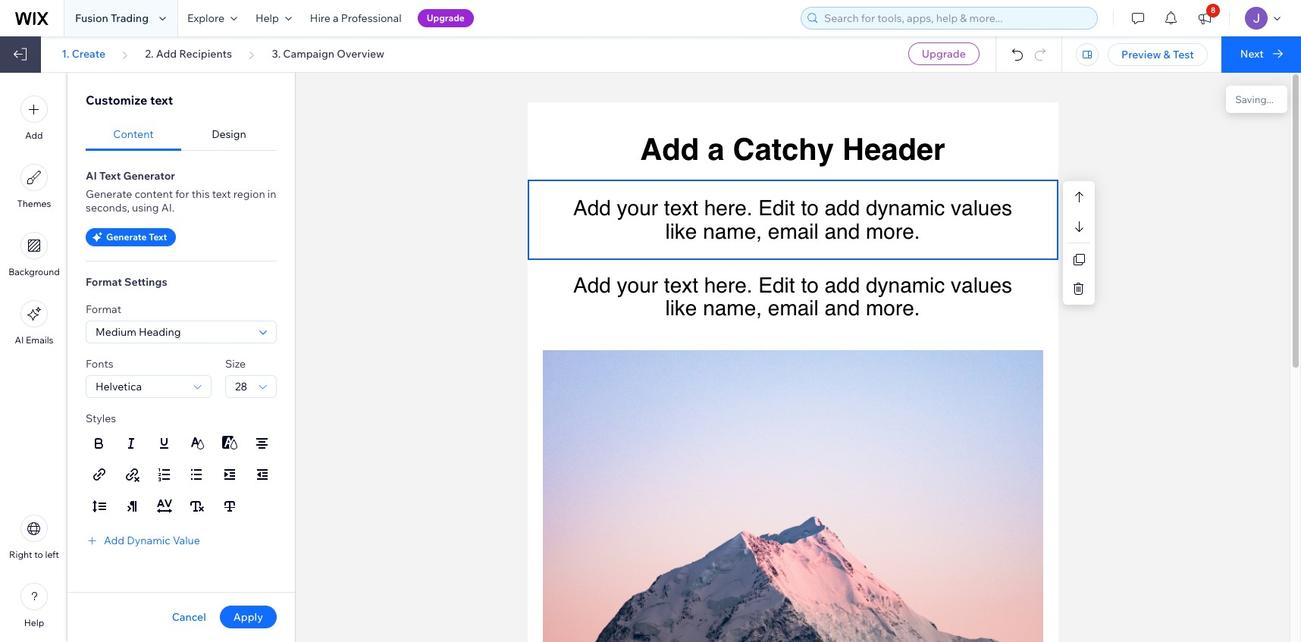 Task type: vqa. For each thing, say whether or not it's contained in the screenshot.
more.
yes



Task type: describe. For each thing, give the bounding box(es) containing it.
format for format
[[86, 303, 121, 316]]

add inside button
[[25, 130, 43, 141]]

hire a professional link
[[301, 0, 411, 36]]

header
[[843, 132, 946, 167]]

this
[[192, 187, 210, 201]]

0 vertical spatial help button
[[247, 0, 301, 36]]

value
[[173, 534, 200, 547]]

ai emails
[[15, 335, 54, 346]]

0 vertical spatial upgrade button
[[418, 9, 474, 27]]

add dynamic value
[[104, 534, 200, 547]]

2 dynamic from the top
[[866, 273, 946, 297]]

3. campaign overview link
[[272, 47, 385, 61]]

apply
[[234, 611, 263, 624]]

cancel
[[172, 611, 206, 624]]

overview
[[337, 47, 385, 61]]

preview & test
[[1122, 48, 1195, 61]]

styles
[[86, 412, 116, 426]]

8
[[1212, 5, 1216, 15]]

text for ai
[[99, 169, 121, 183]]

2 here. from the top
[[705, 273, 753, 297]]

explore
[[187, 11, 225, 25]]

left
[[45, 549, 59, 561]]

catchy
[[733, 132, 835, 167]]

1 here. from the top
[[705, 196, 753, 220]]

format settings
[[86, 275, 167, 289]]

1 more. from the top
[[866, 219, 921, 243]]

1 vertical spatial to
[[801, 273, 819, 297]]

region
[[233, 187, 265, 201]]

3. campaign overview
[[272, 47, 385, 61]]

2. add recipients
[[145, 47, 232, 61]]

1 your from the top
[[617, 196, 659, 220]]

content
[[113, 127, 154, 141]]

saving...
[[1236, 93, 1275, 105]]

text inside ai text generator generate content for this text region in seconds, using ai.
[[212, 187, 231, 201]]

campaign
[[283, 47, 335, 61]]

1 add from the top
[[825, 196, 861, 220]]

Search for tools, apps, help & more... field
[[820, 8, 1093, 29]]

8 button
[[1189, 0, 1222, 36]]

1 vertical spatial help
[[24, 618, 44, 629]]

background
[[8, 266, 60, 278]]

apply button
[[220, 606, 277, 629]]

1 and from the top
[[825, 219, 861, 243]]

2 like from the top
[[666, 296, 698, 320]]

content button
[[86, 118, 181, 151]]

1 add your text here. edit to add dynamic values like name, email and more. from the top
[[574, 196, 1019, 243]]

2 add your text here. edit to add dynamic values like name, email and more. from the top
[[574, 273, 1019, 320]]

hire a professional
[[310, 11, 402, 25]]

right to left
[[9, 549, 59, 561]]

3.
[[272, 47, 281, 61]]

generate inside button
[[106, 231, 147, 243]]

dynamic
[[127, 534, 171, 547]]

fusion trading
[[75, 11, 149, 25]]

1 like from the top
[[666, 219, 698, 243]]

2 and from the top
[[825, 296, 861, 320]]

2 name, from the top
[[703, 296, 763, 320]]

preview & test button
[[1109, 43, 1208, 66]]

a for professional
[[333, 11, 339, 25]]

2. add recipients link
[[145, 47, 232, 61]]

2 email from the top
[[768, 296, 819, 320]]

1 vertical spatial upgrade button
[[909, 42, 980, 65]]

0 vertical spatial to
[[801, 196, 819, 220]]

2 add from the top
[[825, 273, 861, 297]]

design button
[[181, 118, 277, 151]]

themes button
[[17, 164, 51, 209]]

generate text button
[[86, 228, 176, 247]]

0 vertical spatial help
[[256, 11, 279, 25]]

text for generate
[[149, 231, 167, 243]]

ai for ai text generator generate content for this text region in seconds, using ai.
[[86, 169, 97, 183]]



Task type: locate. For each thing, give the bounding box(es) containing it.
1 horizontal spatial upgrade button
[[909, 42, 980, 65]]

in
[[268, 187, 277, 201]]

0 vertical spatial text
[[99, 169, 121, 183]]

0 vertical spatial name,
[[703, 219, 763, 243]]

0 vertical spatial values
[[951, 196, 1013, 220]]

professional
[[341, 11, 402, 25]]

customize
[[86, 93, 147, 108]]

a
[[333, 11, 339, 25], [708, 132, 725, 167]]

2 format from the top
[[86, 303, 121, 316]]

for
[[175, 187, 189, 201]]

right to left button
[[9, 515, 59, 561]]

add button
[[20, 96, 48, 141]]

0 vertical spatial your
[[617, 196, 659, 220]]

size
[[225, 357, 246, 371]]

more.
[[866, 219, 921, 243], [866, 296, 921, 320]]

1 vertical spatial ai
[[15, 335, 24, 346]]

fonts
[[86, 357, 114, 371]]

recipients
[[179, 47, 232, 61]]

1 horizontal spatial help
[[256, 11, 279, 25]]

help down right to left
[[24, 618, 44, 629]]

upgrade button
[[418, 9, 474, 27], [909, 42, 980, 65]]

2 more. from the top
[[866, 296, 921, 320]]

your
[[617, 196, 659, 220], [617, 273, 659, 297]]

0 vertical spatial format
[[86, 275, 122, 289]]

1 vertical spatial upgrade
[[922, 47, 966, 61]]

generate down the seconds,
[[106, 231, 147, 243]]

2 your from the top
[[617, 273, 659, 297]]

0 vertical spatial add your text here. edit to add dynamic values like name, email and more.
[[574, 196, 1019, 243]]

seconds,
[[86, 201, 130, 215]]

add
[[825, 196, 861, 220], [825, 273, 861, 297]]

1 horizontal spatial help button
[[247, 0, 301, 36]]

0 vertical spatial email
[[768, 219, 819, 243]]

upgrade button right professional
[[418, 9, 474, 27]]

name,
[[703, 219, 763, 243], [703, 296, 763, 320]]

2 vertical spatial to
[[34, 549, 43, 561]]

ai for ai emails
[[15, 335, 24, 346]]

here.
[[705, 196, 753, 220], [705, 273, 753, 297]]

create
[[72, 47, 105, 61]]

ai left emails
[[15, 335, 24, 346]]

design
[[212, 127, 246, 141]]

test
[[1174, 48, 1195, 61]]

hire
[[310, 11, 331, 25]]

edit
[[759, 196, 796, 220], [759, 273, 796, 297]]

like
[[666, 219, 698, 243], [666, 296, 698, 320]]

help up 3.
[[256, 11, 279, 25]]

text
[[99, 169, 121, 183], [149, 231, 167, 243]]

add
[[156, 47, 177, 61], [25, 130, 43, 141], [641, 132, 700, 167], [574, 196, 611, 220], [574, 273, 611, 297], [104, 534, 125, 547]]

to inside right to left button
[[34, 549, 43, 561]]

0 vertical spatial here.
[[705, 196, 753, 220]]

text inside ai text generator generate content for this text region in seconds, using ai.
[[99, 169, 121, 183]]

1 vertical spatial add your text here. edit to add dynamic values like name, email and more.
[[574, 273, 1019, 320]]

1 vertical spatial values
[[951, 273, 1013, 297]]

ai.
[[161, 201, 175, 215]]

0 vertical spatial ai
[[86, 169, 97, 183]]

generate down generator
[[86, 187, 132, 201]]

values
[[951, 196, 1013, 220], [951, 273, 1013, 297]]

0 horizontal spatial text
[[99, 169, 121, 183]]

0 vertical spatial and
[[825, 219, 861, 243]]

0 horizontal spatial a
[[333, 11, 339, 25]]

0 horizontal spatial upgrade button
[[418, 9, 474, 27]]

1 vertical spatial help button
[[20, 583, 48, 629]]

tab list containing content
[[86, 118, 277, 151]]

ai up the seconds,
[[86, 169, 97, 183]]

1 horizontal spatial text
[[149, 231, 167, 243]]

1 vertical spatial more.
[[866, 296, 921, 320]]

1.
[[62, 47, 69, 61]]

using
[[132, 201, 159, 215]]

ai
[[86, 169, 97, 183], [15, 335, 24, 346]]

next
[[1241, 47, 1265, 61]]

text inside button
[[149, 231, 167, 243]]

1 horizontal spatial upgrade
[[922, 47, 966, 61]]

preview
[[1122, 48, 1162, 61]]

help button down right to left
[[20, 583, 48, 629]]

content
[[135, 187, 173, 201]]

1 vertical spatial email
[[768, 296, 819, 320]]

1. create
[[62, 47, 105, 61]]

1 vertical spatial here.
[[705, 273, 753, 297]]

2 values from the top
[[951, 273, 1013, 297]]

help button
[[247, 0, 301, 36], [20, 583, 48, 629]]

0 horizontal spatial ai
[[15, 335, 24, 346]]

generate
[[86, 187, 132, 201], [106, 231, 147, 243]]

ai inside ai text generator generate content for this text region in seconds, using ai.
[[86, 169, 97, 183]]

background button
[[8, 232, 60, 278]]

1 vertical spatial and
[[825, 296, 861, 320]]

email
[[768, 219, 819, 243], [768, 296, 819, 320]]

1 dynamic from the top
[[866, 196, 946, 220]]

0 vertical spatial add
[[825, 196, 861, 220]]

0 vertical spatial generate
[[86, 187, 132, 201]]

generate text
[[106, 231, 167, 243]]

text
[[150, 93, 173, 108], [212, 187, 231, 201], [664, 196, 699, 220], [664, 273, 699, 297]]

ai inside button
[[15, 335, 24, 346]]

customize text
[[86, 93, 173, 108]]

1 horizontal spatial a
[[708, 132, 725, 167]]

1. create link
[[62, 47, 105, 61]]

2 edit from the top
[[759, 273, 796, 297]]

1 name, from the top
[[703, 219, 763, 243]]

format down format settings on the left top of the page
[[86, 303, 121, 316]]

cancel button
[[172, 611, 206, 624]]

text up the seconds,
[[99, 169, 121, 183]]

1 values from the top
[[951, 196, 1013, 220]]

1 vertical spatial generate
[[106, 231, 147, 243]]

1 vertical spatial name,
[[703, 296, 763, 320]]

settings
[[124, 275, 167, 289]]

add a catchy header
[[641, 132, 946, 167]]

0 vertical spatial dynamic
[[866, 196, 946, 220]]

generator
[[123, 169, 175, 183]]

None field
[[91, 322, 255, 343], [91, 376, 192, 398], [231, 376, 257, 398], [91, 322, 255, 343], [91, 376, 192, 398], [231, 376, 257, 398]]

help
[[256, 11, 279, 25], [24, 618, 44, 629]]

0 horizontal spatial upgrade
[[427, 12, 465, 24]]

0 vertical spatial upgrade
[[427, 12, 465, 24]]

ai text generator generate content for this text region in seconds, using ai.
[[86, 169, 277, 215]]

add your text here. edit to add dynamic values like name, email and more.
[[574, 196, 1019, 243], [574, 273, 1019, 320]]

1 vertical spatial edit
[[759, 273, 796, 297]]

1 edit from the top
[[759, 196, 796, 220]]

and
[[825, 219, 861, 243], [825, 296, 861, 320]]

1 vertical spatial format
[[86, 303, 121, 316]]

1 horizontal spatial ai
[[86, 169, 97, 183]]

a inside hire a professional link
[[333, 11, 339, 25]]

1 vertical spatial a
[[708, 132, 725, 167]]

dynamic
[[866, 196, 946, 220], [866, 273, 946, 297]]

a right the hire
[[333, 11, 339, 25]]

upgrade down the search for tools, apps, help & more... field at the top right
[[922, 47, 966, 61]]

upgrade
[[427, 12, 465, 24], [922, 47, 966, 61]]

format for format settings
[[86, 275, 122, 289]]

1 vertical spatial text
[[149, 231, 167, 243]]

tab list
[[86, 118, 277, 151]]

upgrade right professional
[[427, 12, 465, 24]]

1 vertical spatial like
[[666, 296, 698, 320]]

1 vertical spatial add
[[825, 273, 861, 297]]

a left the catchy at the top right of page
[[708, 132, 725, 167]]

generate inside ai text generator generate content for this text region in seconds, using ai.
[[86, 187, 132, 201]]

&
[[1164, 48, 1171, 61]]

1 vertical spatial your
[[617, 273, 659, 297]]

1 email from the top
[[768, 219, 819, 243]]

add dynamic value button
[[86, 534, 200, 547]]

0 horizontal spatial help
[[24, 618, 44, 629]]

0 vertical spatial more.
[[866, 219, 921, 243]]

2.
[[145, 47, 154, 61]]

0 vertical spatial a
[[333, 11, 339, 25]]

right
[[9, 549, 32, 561]]

1 format from the top
[[86, 275, 122, 289]]

to
[[801, 196, 819, 220], [801, 273, 819, 297], [34, 549, 43, 561]]

upgrade button down the search for tools, apps, help & more... field at the top right
[[909, 42, 980, 65]]

a for catchy
[[708, 132, 725, 167]]

themes
[[17, 198, 51, 209]]

emails
[[26, 335, 54, 346]]

trading
[[111, 11, 149, 25]]

ai emails button
[[15, 300, 54, 346]]

fusion
[[75, 11, 108, 25]]

help button up 3.
[[247, 0, 301, 36]]

0 vertical spatial edit
[[759, 196, 796, 220]]

0 vertical spatial like
[[666, 219, 698, 243]]

text down ai.
[[149, 231, 167, 243]]

format
[[86, 275, 122, 289], [86, 303, 121, 316]]

format left settings
[[86, 275, 122, 289]]

next button
[[1222, 36, 1302, 73]]

1 vertical spatial dynamic
[[866, 273, 946, 297]]

0 horizontal spatial help button
[[20, 583, 48, 629]]



